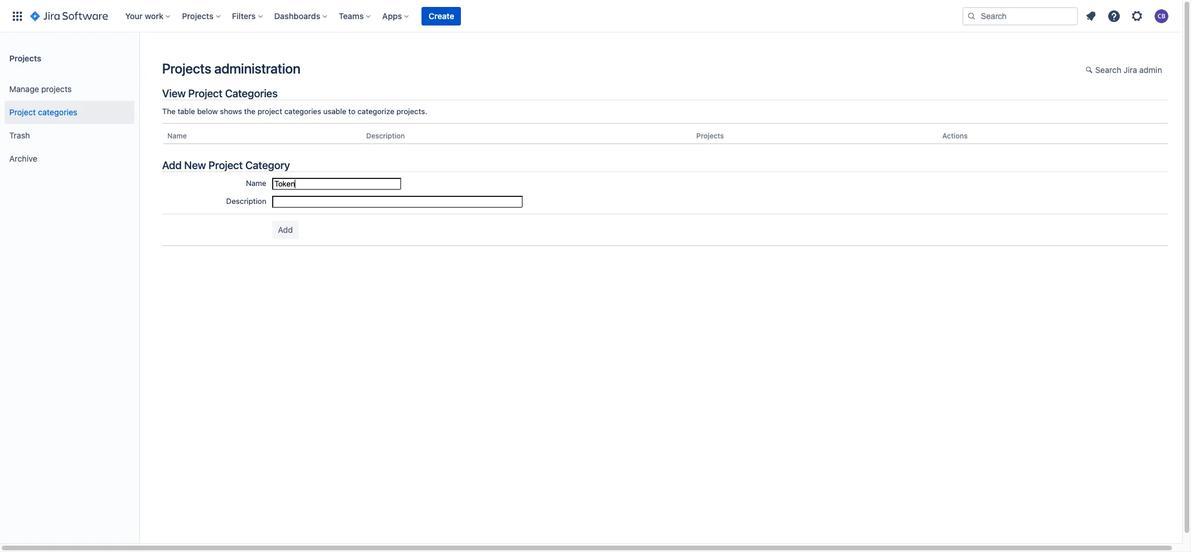 Task type: describe. For each thing, give the bounding box(es) containing it.
new
[[184, 159, 206, 172]]

view
[[162, 87, 186, 100]]

jira
[[1124, 65, 1138, 75]]

below
[[197, 107, 218, 116]]

to
[[349, 107, 356, 116]]

notifications image
[[1085, 9, 1099, 23]]

appswitcher icon image
[[10, 9, 24, 23]]

create button
[[422, 7, 462, 25]]

Search field
[[963, 7, 1079, 25]]

primary element
[[7, 0, 963, 32]]

2 categories from the left
[[38, 107, 77, 117]]

categorize
[[358, 107, 395, 116]]

teams
[[339, 11, 364, 21]]

search
[[1096, 65, 1122, 75]]

projects
[[41, 84, 72, 94]]

create
[[429, 11, 455, 21]]

project categories
[[9, 107, 77, 117]]

dashboards button
[[271, 7, 332, 25]]

admin
[[1140, 65, 1163, 75]]

trash
[[9, 130, 30, 140]]

your work
[[125, 11, 164, 21]]

table
[[178, 107, 195, 116]]

projects inside projects dropdown button
[[182, 11, 214, 21]]

your profile and settings image
[[1155, 9, 1169, 23]]

search image
[[968, 11, 977, 21]]

1 categories from the left
[[284, 107, 321, 116]]

filters button
[[229, 7, 267, 25]]

archive
[[9, 153, 37, 163]]

group containing manage projects
[[5, 74, 134, 174]]

archive link
[[5, 147, 134, 170]]

0 horizontal spatial description
[[226, 197, 267, 206]]

name for description
[[246, 179, 267, 188]]

projects.
[[397, 107, 427, 116]]



Task type: vqa. For each thing, say whether or not it's contained in the screenshot.
bottom the "Rule"
no



Task type: locate. For each thing, give the bounding box(es) containing it.
1 horizontal spatial name
[[246, 179, 267, 188]]

view project categories
[[162, 87, 278, 100]]

manage
[[9, 84, 39, 94]]

None submit
[[272, 221, 299, 239]]

name for add new project category
[[167, 131, 187, 140]]

project down manage
[[9, 107, 36, 117]]

1 horizontal spatial description
[[366, 131, 405, 140]]

name down category on the top of the page
[[246, 179, 267, 188]]

the
[[162, 107, 176, 116]]

the table below shows the project categories usable to categorize projects.
[[162, 107, 427, 116]]

1 vertical spatial name
[[246, 179, 267, 188]]

banner containing your work
[[0, 0, 1183, 32]]

project right new in the left top of the page
[[209, 159, 243, 172]]

shows
[[220, 107, 242, 116]]

search jira admin link
[[1080, 61, 1169, 80]]

actions
[[943, 131, 968, 140]]

apps
[[383, 11, 402, 21]]

group
[[5, 74, 134, 174]]

apps button
[[379, 7, 414, 25]]

sidebar navigation image
[[126, 46, 152, 70]]

description
[[366, 131, 405, 140], [226, 197, 267, 206]]

manage projects
[[9, 84, 72, 94]]

project
[[188, 87, 223, 100], [9, 107, 36, 117], [209, 159, 243, 172]]

None text field
[[272, 196, 523, 208]]

settings image
[[1131, 9, 1145, 23]]

0 vertical spatial description
[[366, 131, 405, 140]]

project categories link
[[5, 101, 134, 124]]

name
[[167, 131, 187, 140], [246, 179, 267, 188]]

small image
[[1086, 65, 1096, 75]]

description down 'categorize'
[[366, 131, 405, 140]]

search jira admin
[[1096, 65, 1163, 75]]

project
[[258, 107, 282, 116]]

categories left usable
[[284, 107, 321, 116]]

0 vertical spatial project
[[188, 87, 223, 100]]

administration
[[214, 60, 301, 76]]

1 vertical spatial description
[[226, 197, 267, 206]]

add
[[162, 159, 182, 172]]

projects
[[182, 11, 214, 21], [9, 53, 41, 63], [162, 60, 211, 76], [697, 131, 724, 140]]

name down the
[[167, 131, 187, 140]]

categories
[[225, 87, 278, 100]]

jira software image
[[30, 9, 108, 23], [30, 9, 108, 23]]

filters
[[232, 11, 256, 21]]

manage projects link
[[5, 78, 134, 101]]

1 horizontal spatial categories
[[284, 107, 321, 116]]

add new project category
[[162, 159, 290, 172]]

your work button
[[122, 7, 175, 25]]

categories
[[284, 107, 321, 116], [38, 107, 77, 117]]

projects administration
[[162, 60, 301, 76]]

banner
[[0, 0, 1183, 32]]

help image
[[1108, 9, 1122, 23]]

projects button
[[179, 7, 225, 25]]

None text field
[[272, 178, 402, 190]]

your
[[125, 11, 143, 21]]

categories down projects
[[38, 107, 77, 117]]

work
[[145, 11, 164, 21]]

0 horizontal spatial categories
[[38, 107, 77, 117]]

usable
[[323, 107, 347, 116]]

0 vertical spatial name
[[167, 131, 187, 140]]

trash link
[[5, 124, 134, 147]]

category
[[245, 159, 290, 172]]

0 horizontal spatial name
[[167, 131, 187, 140]]

1 vertical spatial project
[[9, 107, 36, 117]]

project up below
[[188, 87, 223, 100]]

description down add new project category
[[226, 197, 267, 206]]

teams button
[[336, 7, 376, 25]]

dashboards
[[274, 11, 321, 21]]

the
[[244, 107, 256, 116]]

2 vertical spatial project
[[209, 159, 243, 172]]



